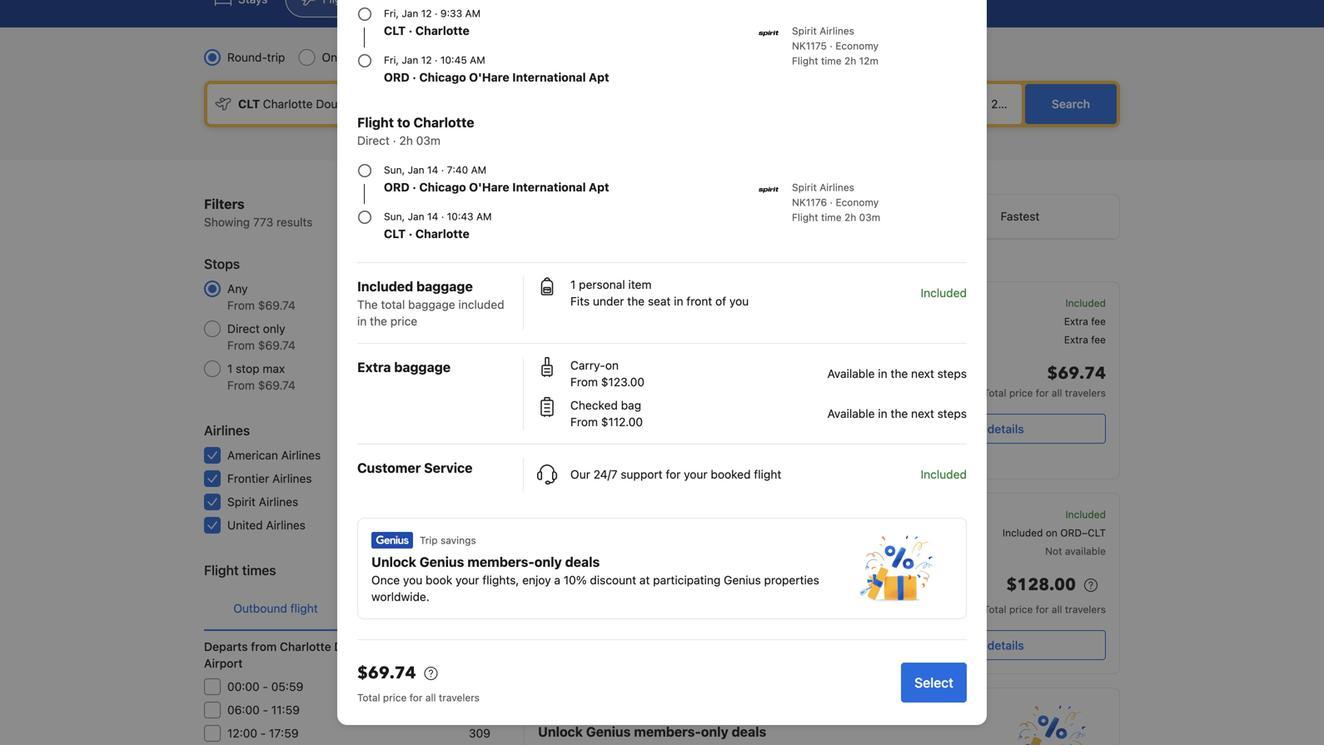 Task type: locate. For each thing, give the bounding box(es) containing it.
.
[[609, 422, 612, 433]]

0 vertical spatial clt
[[384, 24, 406, 37]]

o'hare
[[469, 70, 510, 84], [469, 180, 510, 194]]

sun, inside sun, jan 14 · 7:40 am ord · chicago o'hare international apt
[[384, 164, 405, 176]]

genius for unlock genius members-only deals
[[586, 724, 631, 740]]

1 vertical spatial total price for all travelers
[[357, 692, 480, 704]]

checked
[[896, 334, 938, 346], [571, 399, 618, 412], [896, 546, 938, 557]]

from inside "carry-on from $123.00"
[[571, 375, 598, 389]]

flight inside return flight button
[[425, 602, 452, 616]]

economy right nk1175
[[836, 40, 879, 52]]

1 vertical spatial carry-
[[896, 527, 927, 539]]

$69.74 inside region
[[357, 662, 416, 685]]

1 up fits
[[571, 278, 576, 292]]

1 apt from the top
[[589, 70, 609, 84]]

- right 00:00
[[263, 680, 268, 694]]

1 horizontal spatial unlock
[[538, 724, 583, 740]]

view details down $69.74 total price for all travelers
[[958, 422, 1024, 436]]

1 vertical spatial personal item
[[896, 509, 960, 521]]

spirit airlines image left nk1176 on the top
[[759, 180, 779, 200]]

773 up included
[[470, 282, 491, 296]]

12 left city
[[421, 54, 432, 66]]

1 horizontal spatial genius
[[586, 724, 631, 740]]

included
[[357, 279, 413, 294], [921, 286, 967, 300], [1066, 297, 1106, 309], [921, 468, 967, 482], [1066, 509, 1106, 521], [1003, 527, 1043, 539]]

of
[[716, 294, 727, 308]]

round-trip
[[227, 50, 285, 64]]

fee
[[1091, 316, 1106, 327], [1091, 334, 1106, 346]]

2 chicago from the top
[[419, 180, 466, 194]]

spirit inside spirit airlines nk1176 · economy flight time 2h 03m
[[792, 182, 817, 193]]

pm left at
[[619, 585, 640, 601]]

1 fri, from the top
[[384, 7, 399, 19]]

2 available from the top
[[828, 407, 875, 421]]

included baggage the total baggage included in the price
[[357, 279, 505, 328]]

14 down flight to charlotte direct · 2h 03m
[[427, 164, 438, 176]]

1 vertical spatial next
[[911, 407, 935, 421]]

1 chicago from the top
[[419, 70, 466, 84]]

2 vertical spatial -
[[261, 727, 266, 741]]

direct inside direct only from $69.74
[[227, 322, 260, 336]]

flight down book
[[425, 602, 452, 616]]

309
[[469, 727, 491, 741]]

from up stop at the left
[[227, 339, 255, 352]]

extra
[[1065, 316, 1089, 327], [1065, 334, 1089, 346], [357, 359, 391, 375]]

from left $123.00
[[571, 375, 598, 389]]

1 horizontal spatial 10:43
[[787, 405, 824, 421]]

1 vertical spatial 773
[[470, 282, 491, 296]]

time for chicago o'hare international apt
[[821, 55, 842, 67]]

1 vertical spatial travelers
[[1065, 604, 1106, 616]]

steps for $123.00
[[938, 367, 967, 381]]

7:40 am ord . jan 14
[[585, 405, 645, 437]]

1 vertical spatial view details button
[[876, 631, 1106, 661]]

tab list containing cheapest
[[525, 195, 1120, 240]]

airlines up nk1176 on the top
[[820, 182, 855, 193]]

1 vertical spatial apt
[[589, 180, 609, 194]]

total price for all travelers down $128.00
[[984, 604, 1106, 616]]

direct for direct
[[704, 607, 733, 619]]

total price for all travelers
[[984, 604, 1106, 616], [357, 692, 480, 704]]

ord down multi- on the top left
[[384, 70, 410, 84]]

1 for 1 stop max from $69.74
[[227, 362, 233, 376]]

0 vertical spatial steps
[[938, 367, 967, 381]]

14 for chicago
[[427, 164, 438, 176]]

jan inside fri, jan 12 · 9:33 am clt · charlotte
[[402, 7, 419, 19]]

1 horizontal spatial 773
[[470, 282, 491, 296]]

0 horizontal spatial total price for all travelers
[[357, 692, 480, 704]]

spirit
[[792, 25, 817, 37], [792, 182, 817, 193], [538, 377, 563, 388], [538, 452, 563, 464], [227, 495, 256, 509], [538, 556, 563, 568]]

sun, inside sun, jan 14 · 10:43 am clt · charlotte
[[384, 211, 405, 222]]

ord up sun, jan 14 · 10:43 am clt · charlotte
[[384, 180, 410, 194]]

fri, inside fri, jan 12 · 9:33 am clt · charlotte
[[384, 7, 399, 19]]

chicago for sun, jan 14 · 7:40 am ord · chicago o'hare international apt
[[419, 180, 466, 194]]

0 horizontal spatial flight
[[290, 602, 318, 616]]

bag inside checked bag from $112.00
[[621, 399, 642, 412]]

frontier airlines
[[227, 472, 312, 486]]

extra fee
[[1065, 316, 1106, 327], [1065, 334, 1106, 346]]

2 sun, from the top
[[384, 211, 405, 222]]

1 vertical spatial american airlines
[[538, 632, 620, 644]]

1 steps from the top
[[938, 367, 967, 381]]

jan for fri, jan 12 · 9:33 am clt · charlotte
[[402, 7, 419, 19]]

clt inside sun, jan 14 · 10:43 am clt · charlotte
[[384, 227, 406, 241]]

o'hare inside fri, jan 12 · 10:45 am ord · chicago o'hare international apt
[[469, 70, 510, 84]]

american airlines down 4:44
[[538, 632, 620, 644]]

1 12 from the top
[[421, 7, 432, 19]]

1 vertical spatial view details
[[958, 639, 1024, 653]]

- left "17:59"
[[261, 727, 266, 741]]

1 vertical spatial you
[[403, 574, 423, 587]]

2 available in the next steps from the top
[[828, 407, 967, 421]]

1 horizontal spatial deals
[[732, 724, 767, 740]]

genius for unlock genius members-only deals once you book your flights, enjoy a 10% discount at participating genius properties worldwide.
[[420, 554, 464, 570]]

economy for charlotte
[[836, 197, 879, 208]]

9:33 down 24/7
[[585, 509, 615, 525]]

9:33 down under
[[585, 329, 615, 345]]

your left booked
[[684, 468, 708, 482]]

total
[[381, 298, 405, 312]]

2 personal item from the top
[[896, 509, 960, 521]]

unlock genius members-only deals
[[538, 724, 767, 740]]

2h inside flight to charlotte direct · 2h 03m
[[399, 134, 413, 147]]

93
[[476, 519, 491, 532]]

0 vertical spatial personal item
[[896, 297, 960, 309]]

0 vertical spatial time
[[821, 55, 842, 67]]

0 horizontal spatial american airlines
[[227, 449, 321, 462]]

pm right the 7:39
[[828, 585, 849, 601]]

12 inside fri, jan 12 · 9:33 am clt · charlotte
[[421, 7, 432, 19]]

ord for fri, jan 12 · 10:45 am ord · chicago o'hare international apt
[[384, 70, 410, 84]]

stops
[[204, 256, 240, 272]]

1 vertical spatial 9:33 am
[[585, 509, 640, 525]]

03m
[[416, 134, 441, 147], [859, 212, 881, 223]]

available in the next steps for $123.00
[[828, 367, 967, 381]]

2 steps from the top
[[938, 407, 967, 421]]

0 vertical spatial 9:33 am
[[585, 329, 640, 345]]

on up $123.00
[[605, 359, 619, 372]]

1 inside 1 personal item fits under the seat in front of you
[[571, 278, 576, 292]]

bag
[[940, 334, 958, 346], [621, 399, 642, 412], [941, 527, 959, 539], [940, 546, 958, 557]]

tab list for departs from charlotte douglas international airport
[[204, 587, 491, 632]]

1 vertical spatial chicago
[[419, 180, 466, 194]]

2 clt from the top
[[384, 227, 406, 241]]

24/7
[[594, 468, 618, 482]]

o'hare down fri, jan 12 · 9:33 am clt · charlotte
[[469, 70, 510, 84]]

filters showing 773 results
[[204, 196, 313, 229]]

charlotte inside flight to charlotte direct · 2h 03m
[[414, 115, 474, 130]]

ord inside sun, jan 14 · 7:40 am ord · chicago o'hare international apt
[[384, 180, 410, 194]]

chicago inside fri, jan 12 · 10:45 am ord · chicago o'hare international apt
[[419, 70, 466, 84]]

available for from $123.00
[[828, 367, 875, 381]]

international inside departs from charlotte douglas international airport
[[382, 640, 452, 654]]

12 for charlotte
[[421, 7, 432, 19]]

1h
[[701, 585, 712, 596]]

1 vertical spatial 03m
[[859, 212, 881, 223]]

1 vertical spatial only
[[535, 554, 562, 570]]

14
[[427, 164, 438, 176], [427, 211, 438, 222], [634, 425, 645, 437]]

carry-
[[571, 359, 605, 372], [896, 527, 927, 539]]

1 view from the top
[[958, 422, 985, 436]]

international for fri, jan 12 · 10:45 am ord · chicago o'hare international apt
[[513, 70, 586, 84]]

2h inside spirit airlines nk1176 · economy flight time 2h 03m
[[845, 212, 857, 223]]

- for 12:00
[[261, 727, 266, 741]]

10:43 inside sun, jan 14 · 10:43 am clt · charlotte
[[447, 211, 474, 222]]

0 horizontal spatial you
[[403, 574, 423, 587]]

unlock for unlock genius members-only deals once you book your flights, enjoy a 10% discount at participating genius properties worldwide.
[[372, 554, 417, 570]]

9:33 up city
[[441, 7, 462, 19]]

am inside fri, jan 12 · 9:33 am clt · charlotte
[[465, 7, 481, 19]]

travelers for $69.74
[[439, 692, 480, 704]]

spirit airlines up 'our' on the left bottom of the page
[[538, 452, 601, 464]]

chicago down city
[[419, 70, 466, 84]]

1 o'hare from the top
[[469, 70, 510, 84]]

our
[[571, 468, 591, 482]]

2 spirit airlines image from the top
[[759, 180, 779, 200]]

0 vertical spatial you
[[730, 294, 749, 308]]

on for bag
[[927, 527, 938, 539]]

from down stop at the left
[[227, 379, 255, 392]]

0 vertical spatial extra fee
[[1065, 316, 1106, 327]]

you right the of
[[730, 294, 749, 308]]

savings
[[441, 535, 476, 546]]

baggage down included baggage the total baggage included in the price in the top left of the page
[[394, 359, 451, 375]]

0 horizontal spatial unlock
[[372, 554, 417, 570]]

details for extra fee
[[988, 422, 1024, 436]]

2 details from the top
[[988, 639, 1024, 653]]

on for from
[[605, 359, 619, 372]]

0 vertical spatial american airlines
[[227, 449, 321, 462]]

1 next from the top
[[911, 367, 935, 381]]

tab list up douglas
[[204, 587, 491, 632]]

0 vertical spatial 1
[[571, 278, 576, 292]]

1 horizontal spatial you
[[730, 294, 749, 308]]

from left .
[[571, 415, 598, 429]]

9:33
[[441, 7, 462, 19], [585, 329, 615, 345], [585, 509, 615, 525]]

1 vertical spatial 12m
[[712, 509, 731, 521]]

cheapest
[[797, 210, 848, 223], [575, 299, 620, 311], [632, 299, 677, 311]]

charlotte up included baggage the total baggage included in the price in the top left of the page
[[416, 227, 470, 241]]

2 vertical spatial 14
[[634, 425, 645, 437]]

0 vertical spatial 12m
[[859, 55, 879, 67]]

next
[[911, 367, 935, 381], [911, 407, 935, 421]]

0 vertical spatial genius
[[420, 554, 464, 570]]

0 vertical spatial your
[[684, 468, 708, 482]]

0 vertical spatial all
[[1052, 387, 1063, 399]]

2 vertical spatial checked
[[896, 546, 938, 557]]

2 horizontal spatial direct
[[704, 607, 733, 619]]

1 available from the top
[[828, 367, 875, 381]]

flight inside outbound flight button
[[290, 602, 318, 616]]

details down $69.74 total price for all travelers
[[988, 422, 1024, 436]]

genius image
[[372, 532, 413, 549], [372, 532, 413, 549], [860, 536, 933, 602], [1013, 706, 1086, 746]]

0 vertical spatial chicago
[[419, 70, 466, 84]]

2 o'hare from the top
[[469, 180, 510, 194]]

jan for sun, jan 14 · 7:40 am ord · chicago o'hare international apt
[[408, 164, 425, 176]]

discount
[[590, 574, 637, 587]]

spirit airlines up united airlines
[[227, 495, 298, 509]]

from inside any from $69.74
[[227, 299, 255, 312]]

included
[[459, 298, 505, 312]]

time inside spirit airlines nk1175 · economy flight time 2h 12m
[[821, 55, 842, 67]]

flight down nk1176 on the top
[[792, 212, 819, 223]]

· inside spirit airlines nk1176 · economy flight time 2h 03m
[[830, 197, 833, 208]]

0 horizontal spatial members-
[[468, 554, 535, 570]]

members- down $69.74 region
[[634, 724, 701, 740]]

unlock up once
[[372, 554, 417, 570]]

pm for 4:44 pm
[[619, 585, 640, 601]]

2 time from the top
[[821, 212, 842, 223]]

flight left times at the left bottom
[[204, 563, 239, 579]]

from inside checked bag from $112.00
[[571, 415, 598, 429]]

chicago up sun, jan 14 · 10:43 am clt · charlotte
[[419, 180, 466, 194]]

2 view from the top
[[958, 639, 985, 653]]

1 inside 1 stop max from $69.74
[[227, 362, 233, 376]]

10:45 inside fri, jan 12 · 10:45 am ord · chicago o'hare international apt
[[441, 54, 467, 66]]

am inside the 7:40 am ord . jan 14
[[618, 405, 639, 421]]

9:33 am down 24/7
[[585, 509, 640, 525]]

fri, inside fri, jan 12 · 10:45 am ord · chicago o'hare international apt
[[384, 54, 399, 66]]

2 vertical spatial genius
[[586, 724, 631, 740]]

tab list up "fees"
[[525, 195, 1120, 240]]

0 vertical spatial o'hare
[[469, 70, 510, 84]]

12m inside spirit airlines nk1175 · economy flight time 2h 12m
[[859, 55, 879, 67]]

view details button down "$128.00" region at right bottom
[[876, 631, 1106, 661]]

1 extra fee from the top
[[1065, 316, 1106, 327]]

jan inside sun, jan 14 · 10:43 am clt · charlotte
[[408, 211, 425, 222]]

tab list
[[525, 195, 1120, 240], [204, 587, 491, 632]]

2 next from the top
[[911, 407, 935, 421]]

0 vertical spatial deals
[[565, 554, 600, 570]]

0 vertical spatial 14
[[427, 164, 438, 176]]

55m
[[714, 585, 736, 596]]

773
[[253, 215, 273, 229], [470, 282, 491, 296]]

1 horizontal spatial american
[[538, 632, 583, 644]]

0 horizontal spatial direct
[[227, 322, 260, 336]]

1 available in the next steps from the top
[[828, 367, 967, 381]]

spirit airlines image
[[759, 23, 779, 43], [759, 180, 779, 200]]

baggage
[[719, 255, 760, 267], [417, 279, 473, 294], [408, 298, 455, 312], [394, 359, 451, 375]]

- for 06:00
[[263, 704, 268, 717]]

1 vertical spatial time
[[821, 212, 842, 223]]

14 inside sun, jan 14 · 7:40 am ord · chicago o'hare international apt
[[427, 164, 438, 176]]

fastest
[[1001, 210, 1040, 223]]

0 vertical spatial view
[[958, 422, 985, 436]]

2 horizontal spatial only
[[701, 724, 729, 740]]

search
[[1052, 97, 1091, 111]]

cheapest down nk1176 on the top
[[797, 210, 848, 223]]

$69.74 inside $69.74 total price for all travelers
[[1047, 362, 1106, 385]]

pm for 7:39 pm
[[828, 585, 849, 601]]

-
[[263, 680, 268, 694], [263, 704, 268, 717], [261, 727, 266, 741]]

personal item
[[896, 297, 960, 309], [896, 509, 960, 521]]

carry- for carry-on from $123.00
[[571, 359, 605, 372]]

1 details from the top
[[988, 422, 1024, 436]]

flight right the outbound
[[290, 602, 318, 616]]

time down nk1176 on the top
[[821, 212, 842, 223]]

checked for extra fee
[[896, 334, 938, 346]]

1 pm from the left
[[619, 585, 640, 601]]

on
[[605, 359, 619, 372], [927, 527, 938, 539], [1046, 527, 1058, 539]]

14 right .
[[634, 425, 645, 437]]

return flight button
[[347, 587, 491, 631]]

your right book
[[456, 574, 479, 587]]

7:40
[[447, 164, 468, 176], [585, 405, 615, 421]]

2 vertical spatial all
[[426, 692, 436, 704]]

members- up flights,
[[468, 554, 535, 570]]

members- for unlock genius members-only deals once you book your flights, enjoy a 10% discount at participating genius properties worldwide.
[[468, 554, 535, 570]]

baggage right total
[[408, 298, 455, 312]]

1 vertical spatial total
[[984, 604, 1007, 616]]

am
[[465, 7, 481, 19], [470, 54, 485, 66], [471, 164, 487, 176], [476, 211, 492, 222], [618, 329, 640, 345], [827, 329, 849, 345], [618, 405, 639, 421], [827, 405, 849, 421], [618, 509, 640, 525], [827, 509, 849, 525]]

genius
[[420, 554, 464, 570], [724, 574, 761, 587], [586, 724, 631, 740]]

international inside fri, jan 12 · 10:45 am ord · chicago o'hare international apt
[[513, 70, 586, 84]]

jan inside sun, jan 14 · 7:40 am ord · chicago o'hare international apt
[[408, 164, 425, 176]]

ord inside fri, jan 12 · 10:45 am ord · chicago o'hare international apt
[[384, 70, 410, 84]]

1 vertical spatial view
[[958, 639, 985, 653]]

you
[[730, 294, 749, 308], [403, 574, 423, 587]]

- left 11:59
[[263, 704, 268, 717]]

flight left the to
[[357, 115, 394, 130]]

under
[[593, 294, 624, 308]]

direct inside flight to charlotte direct · 2h 03m
[[357, 134, 390, 147]]

genius down $69.74 region
[[586, 724, 631, 740]]

time down nk1175
[[821, 55, 842, 67]]

1 view details from the top
[[958, 422, 1024, 436]]

chicago inside sun, jan 14 · 7:40 am ord · chicago o'hare international apt
[[419, 180, 466, 194]]

0 vertical spatial total price for all travelers
[[984, 604, 1106, 616]]

2 vertical spatial direct
[[704, 607, 733, 619]]

pm
[[619, 585, 640, 601], [828, 585, 849, 601]]

flights,
[[483, 574, 519, 587]]

cheapest inside button
[[797, 210, 848, 223]]

jan for sun, jan 14 · 10:43 am clt · charlotte
[[408, 211, 425, 222]]

o'hare up sun, jan 14 · 10:43 am clt · charlotte
[[469, 180, 510, 194]]

1 view details button from the top
[[876, 414, 1106, 444]]

1 vertical spatial o'hare
[[469, 180, 510, 194]]

773 left 'results'
[[253, 215, 273, 229]]

1 vertical spatial ord
[[384, 180, 410, 194]]

10:45 am up 10:43 am
[[787, 329, 849, 345]]

steps
[[938, 367, 967, 381], [938, 407, 967, 421]]

2 horizontal spatial cheapest
[[797, 210, 848, 223]]

1 vertical spatial available in the next steps
[[828, 407, 967, 421]]

spirit airlines image left nk1175
[[759, 23, 779, 43]]

2 12 from the top
[[421, 54, 432, 66]]

change
[[578, 255, 613, 267]]

1 horizontal spatial your
[[684, 468, 708, 482]]

fri,
[[384, 7, 399, 19], [384, 54, 399, 66]]

2 pm from the left
[[828, 585, 849, 601]]

view details button down $69.74 total price for all travelers
[[876, 414, 1106, 444]]

7:40 down flight to charlotte direct · 2h 03m
[[447, 164, 468, 176]]

cheapest direct
[[632, 299, 707, 311]]

travelers for $128.00
[[1065, 604, 1106, 616]]

view details down "$128.00" region at right bottom
[[958, 639, 1024, 653]]

$69.74 total price for all travelers
[[984, 362, 1106, 399]]

1 vertical spatial 7:40
[[585, 405, 615, 421]]

on up "$128.00" region at right bottom
[[927, 527, 938, 539]]

2 view details button from the top
[[876, 631, 1106, 661]]

spirit airlines up "10%"
[[538, 556, 601, 568]]

clt inside fri, jan 12 · 9:33 am clt · charlotte
[[384, 24, 406, 37]]

united airlines
[[227, 519, 306, 532]]

charlotte up city
[[416, 24, 470, 37]]

00:00
[[227, 680, 260, 694]]

members- for unlock genius members-only deals
[[634, 724, 701, 740]]

from inside direct only from $69.74
[[227, 339, 255, 352]]

nk1176
[[792, 197, 827, 208]]

apt for fri, jan 12 · 10:45 am ord · chicago o'hare international apt
[[589, 70, 609, 84]]

american airlines up frontier airlines
[[227, 449, 321, 462]]

1 left stop at the left
[[227, 362, 233, 376]]

personal
[[579, 278, 625, 292]]

10:43 am
[[787, 405, 849, 421]]

cheapest down personal
[[575, 299, 620, 311]]

2 fri, from the top
[[384, 54, 399, 66]]

unlock for unlock genius members-only deals
[[538, 724, 583, 740]]

0 vertical spatial fee
[[1091, 316, 1106, 327]]

on up not
[[1046, 527, 1058, 539]]

cheapest left 'direct'
[[632, 299, 677, 311]]

7:40 inside the 7:40 am ord . jan 14
[[585, 405, 615, 421]]

0 vertical spatial 9:33
[[441, 7, 462, 19]]

apt inside sun, jan 14 · 7:40 am ord · chicago o'hare international apt
[[589, 180, 609, 194]]

airlines up nk1175
[[820, 25, 855, 37]]

0 horizontal spatial tab list
[[204, 587, 491, 632]]

10:45 up the 'properties'
[[787, 509, 824, 525]]

our 24/7 support for your booked flight
[[571, 468, 782, 482]]

airlines down frontier airlines
[[259, 495, 298, 509]]

airlines right 'frontier'
[[272, 472, 312, 486]]

tab list containing outbound flight
[[204, 587, 491, 632]]

available in the next steps
[[828, 367, 967, 381], [828, 407, 967, 421]]

available
[[828, 367, 875, 381], [828, 407, 875, 421]]

deals inside unlock genius members-only deals once you book your flights, enjoy a 10% discount at participating genius properties worldwide.
[[565, 554, 600, 570]]

1 horizontal spatial flight
[[425, 602, 452, 616]]

1 horizontal spatial total price for all travelers
[[984, 604, 1106, 616]]

10:43
[[447, 211, 474, 222], [787, 405, 824, 421]]

details down "$128.00" region at right bottom
[[988, 639, 1024, 653]]

from for carry-on
[[571, 375, 598, 389]]

flight down nk1175
[[792, 55, 819, 67]]

1 stop max from $69.74
[[227, 362, 296, 392]]

economy inside spirit airlines nk1175 · economy flight time 2h 12m
[[836, 40, 879, 52]]

0 vertical spatial 10:45 am
[[787, 329, 849, 345]]

1 for 1 personal item fits under the seat in front of you
[[571, 278, 576, 292]]

charlotte right the to
[[414, 115, 474, 130]]

1 time from the top
[[821, 55, 842, 67]]

1 vertical spatial all
[[1052, 604, 1063, 616]]

charlotte right from
[[280, 640, 331, 654]]

10:45 am
[[787, 329, 849, 345], [787, 509, 849, 525]]

at
[[640, 574, 650, 587]]

ord
[[384, 70, 410, 84], [384, 180, 410, 194], [585, 425, 606, 437]]

1 vertical spatial extra fee
[[1065, 334, 1106, 346]]

1 clt from the top
[[384, 24, 406, 37]]

2 view details from the top
[[958, 639, 1024, 653]]

clt
[[384, 24, 406, 37], [384, 227, 406, 241]]

economy right nk1176 on the top
[[836, 197, 879, 208]]

0 vertical spatial personal
[[896, 297, 937, 309]]

o'hare inside sun, jan 14 · 7:40 am ord · chicago o'hare international apt
[[469, 180, 510, 194]]

0 vertical spatial apt
[[589, 70, 609, 84]]

charlotte inside departs from charlotte douglas international airport
[[280, 640, 331, 654]]

14 down sun, jan 14 · 7:40 am ord · chicago o'hare international apt
[[427, 211, 438, 222]]

fri, for ord
[[384, 54, 399, 66]]

only inside unlock genius members-only deals once you book your flights, enjoy a 10% discount at participating genius properties worldwide.
[[535, 554, 562, 570]]

total price for all travelers up 309
[[357, 692, 480, 704]]

economy inside spirit airlines nk1176 · economy flight time 2h 03m
[[836, 197, 879, 208]]

total price for all travelers for $69.74
[[357, 692, 480, 704]]

1 horizontal spatial on
[[927, 527, 938, 539]]

flight
[[754, 468, 782, 482], [290, 602, 318, 616], [425, 602, 452, 616]]

next for from $123.00
[[911, 367, 935, 381]]

from down any
[[227, 299, 255, 312]]

0 vertical spatial fri,
[[384, 7, 399, 19]]

trip savings
[[420, 535, 476, 546]]

airlines inside spirit airlines nk1176 · economy flight time 2h 03m
[[820, 182, 855, 193]]

on inside "carry-on from $123.00"
[[605, 359, 619, 372]]

ord inside the 7:40 am ord . jan 14
[[585, 425, 606, 437]]

flight right booked
[[754, 468, 782, 482]]

2 vertical spatial only
[[701, 724, 729, 740]]

$112.00
[[601, 415, 643, 429]]

flight inside spirit airlines nk1175 · economy flight time 2h 12m
[[792, 55, 819, 67]]

american up 'frontier'
[[227, 449, 278, 462]]

12:00
[[227, 727, 257, 741]]

you up worldwide.
[[403, 574, 423, 587]]

american down a at the left bottom of the page
[[538, 632, 583, 644]]

travelers inside $69.74 total price for all travelers
[[1065, 387, 1106, 399]]

0 vertical spatial only
[[263, 322, 285, 336]]

total inside $69.74 total price for all travelers
[[984, 387, 1007, 399]]

select button
[[902, 663, 967, 703]]

2 checked bag from the top
[[896, 546, 958, 557]]

1 vertical spatial details
[[988, 639, 1024, 653]]

apt inside fri, jan 12 · 10:45 am ord · chicago o'hare international apt
[[589, 70, 609, 84]]

0 vertical spatial 03m
[[416, 134, 441, 147]]

international
[[513, 70, 586, 84], [513, 180, 586, 194], [382, 640, 452, 654]]

round-
[[227, 50, 267, 64]]

14 inside sun, jan 14 · 10:43 am clt · charlotte
[[427, 211, 438, 222]]

1 spirit airlines image from the top
[[759, 23, 779, 43]]

1 checked bag from the top
[[896, 334, 958, 346]]

to
[[397, 115, 410, 130]]

9:33 am down under
[[585, 329, 640, 345]]

international inside sun, jan 14 · 7:40 am ord · chicago o'hare international apt
[[513, 180, 586, 194]]

1 sun, from the top
[[384, 164, 405, 176]]

airlines up frontier airlines
[[281, 449, 321, 462]]

10:45 up 10:43 am
[[787, 329, 824, 345]]

12 inside fri, jan 12 · 10:45 am ord · chicago o'hare international apt
[[421, 54, 432, 66]]

2 vertical spatial 9:33
[[585, 509, 615, 525]]

carry- inside "carry-on from $123.00"
[[571, 359, 605, 372]]

am inside fri, jan 12 · 10:45 am ord · chicago o'hare international apt
[[470, 54, 485, 66]]

return flight
[[386, 602, 452, 616]]

10:45 am up the 'properties'
[[787, 509, 849, 525]]

1 horizontal spatial 7:40
[[585, 405, 615, 421]]

direct for direct only from $69.74
[[227, 322, 260, 336]]

2 vertical spatial ord
[[585, 425, 606, 437]]

12m
[[859, 55, 879, 67], [712, 509, 731, 521]]

1 horizontal spatial direct
[[357, 134, 390, 147]]

jan inside fri, jan 12 · 10:45 am ord · chicago o'hare international apt
[[402, 54, 419, 66]]

2 apt from the top
[[589, 180, 609, 194]]

return
[[386, 602, 422, 616]]

sun, for ord
[[384, 164, 405, 176]]

only inside direct only from $69.74
[[263, 322, 285, 336]]

members- inside unlock genius members-only deals once you book your flights, enjoy a 10% discount at participating genius properties worldwide.
[[468, 554, 535, 570]]

only
[[263, 322, 285, 336], [535, 554, 562, 570], [701, 724, 729, 740]]

unlock inside unlock genius members-only deals once you book your flights, enjoy a 10% discount at participating genius properties worldwide.
[[372, 554, 417, 570]]

all for $128.00
[[1052, 604, 1063, 616]]

airlines up 'our' on the left bottom of the page
[[566, 452, 601, 464]]

10:45 right multi- on the top left
[[441, 54, 467, 66]]

0 horizontal spatial genius
[[420, 554, 464, 570]]

outbound flight button
[[204, 587, 347, 631]]

2 horizontal spatial genius
[[724, 574, 761, 587]]

ord left .
[[585, 425, 606, 437]]

details
[[988, 422, 1024, 436], [988, 639, 1024, 653]]

1 vertical spatial fee
[[1091, 334, 1106, 346]]

0 horizontal spatial on
[[605, 359, 619, 372]]

tab list for prices may change if there are
[[525, 195, 1120, 240]]

unlock right 309
[[538, 724, 583, 740]]

time inside spirit airlines nk1176 · economy flight time 2h 03m
[[821, 212, 842, 223]]

05:59
[[271, 680, 304, 694]]



Task type: vqa. For each thing, say whether or not it's contained in the screenshot.
the Fri, Jan 12 · 10:45 AM ORD · Chicago O'Hare International Apt
yes



Task type: describe. For each thing, give the bounding box(es) containing it.
carry- for carry-on bag
[[896, 527, 927, 539]]

steps for $112.00
[[938, 407, 967, 421]]

available
[[1065, 546, 1106, 557]]

view details button for extra fee
[[876, 414, 1106, 444]]

1 vertical spatial american
[[538, 632, 583, 644]]

00:00 - 05:59
[[227, 680, 304, 694]]

deals for unlock genius members-only deals
[[732, 724, 767, 740]]

seat
[[648, 294, 671, 308]]

2 horizontal spatial flight
[[754, 468, 782, 482]]

one-way
[[322, 50, 370, 64]]

1 personal item from the top
[[896, 297, 960, 309]]

view details for extra fee
[[958, 422, 1024, 436]]

airlines up checked bag from $112.00
[[566, 377, 601, 388]]

from for checked bag
[[571, 415, 598, 429]]

price inside included baggage the total baggage included in the price
[[391, 314, 418, 328]]

- for 00:00
[[263, 680, 268, 694]]

1 vertical spatial genius
[[724, 574, 761, 587]]

airlines inside spirit airlines nk1175 · economy flight time 2h 12m
[[820, 25, 855, 37]]

2 personal from the top
[[896, 509, 937, 521]]

outbound flight
[[233, 602, 318, 616]]

airlines up $69.74 region
[[585, 632, 620, 644]]

view for not available
[[958, 639, 985, 653]]

7:40 inside sun, jan 14 · 7:40 am ord · chicago o'hare international apt
[[447, 164, 468, 176]]

1 vertical spatial 9:33
[[585, 329, 615, 345]]

airlines up "10%"
[[566, 556, 601, 568]]

the inside 1 personal item fits under the seat in front of you
[[627, 294, 645, 308]]

checked inside checked bag from $112.00
[[571, 399, 618, 412]]

nk1175
[[792, 40, 827, 52]]

economy right city
[[472, 50, 521, 64]]

12:00 - 17:59
[[227, 727, 299, 741]]

from
[[251, 640, 277, 654]]

ord for sun, jan 14 · 7:40 am ord · chicago o'hare international apt
[[384, 180, 410, 194]]

7:39
[[795, 585, 825, 601]]

for inside $69.74 total price for all travelers
[[1036, 387, 1049, 399]]

1 9:33 am from the top
[[585, 329, 640, 345]]

2 fee from the top
[[1091, 334, 1106, 346]]

clt for sun, jan 14 · 10:43 am clt · charlotte
[[384, 227, 406, 241]]

results
[[277, 215, 313, 229]]

deals for unlock genius members-only deals once you book your flights, enjoy a 10% discount at participating genius properties worldwide.
[[565, 554, 600, 570]]

next for from $112.00
[[911, 407, 935, 421]]

you inside 1 personal item fits under the seat in front of you
[[730, 294, 749, 308]]

outbound
[[233, 602, 287, 616]]

worldwide.
[[372, 590, 430, 604]]

2 vertical spatial extra
[[357, 359, 391, 375]]

17:59
[[269, 727, 299, 741]]

spirit airlines image for chicago o'hare international apt
[[759, 180, 779, 200]]

06:00 - 11:59
[[227, 704, 300, 717]]

4:44
[[585, 585, 616, 601]]

flight inside spirit airlines nk1176 · economy flight time 2h 03m
[[792, 212, 819, 223]]

06:00
[[227, 704, 260, 717]]

jan for fri, jan 12 · 10:45 am ord · chicago o'hare international apt
[[402, 54, 419, 66]]

$69.74 inside direct only from $69.74
[[258, 339, 296, 352]]

airport
[[204, 657, 243, 671]]

9:33 inside fri, jan 12 · 9:33 am clt · charlotte
[[441, 7, 462, 19]]

airlines up 'frontier'
[[204, 423, 250, 439]]

2 vertical spatial 10:45
[[787, 509, 824, 525]]

checked bag for extra fee
[[896, 334, 958, 346]]

charlotte inside fri, jan 12 · 9:33 am clt · charlotte
[[416, 24, 470, 37]]

11:59
[[271, 704, 300, 717]]

total for $69.74
[[357, 692, 380, 704]]

14 inside the 7:40 am ord . jan 14
[[634, 425, 645, 437]]

a
[[554, 574, 561, 587]]

filters
[[204, 196, 245, 212]]

773 inside filters showing 773 results
[[253, 215, 273, 229]]

the
[[357, 298, 378, 312]]

only for unlock genius members-only deals once you book your flights, enjoy a 10% discount at participating genius properties worldwide.
[[535, 554, 562, 570]]

booked
[[711, 468, 751, 482]]

2 9:33 am from the top
[[585, 509, 640, 525]]

2 10:45 am from the top
[[787, 509, 849, 525]]

way
[[349, 50, 370, 64]]

showing
[[204, 215, 250, 229]]

flight inside flight to charlotte direct · 2h 03m
[[357, 115, 394, 130]]

departs
[[204, 640, 248, 654]]

city
[[439, 50, 458, 64]]

am inside sun, jan 14 · 7:40 am ord · chicago o'hare international apt
[[471, 164, 487, 176]]

in inside included baggage the total baggage included in the price
[[357, 314, 367, 328]]

from for direct only
[[227, 339, 255, 352]]

fri, for clt
[[384, 7, 399, 19]]

included inside included baggage the total baggage included in the price
[[357, 279, 413, 294]]

price inside $69.74 total price for all travelers
[[1010, 387, 1033, 399]]

1h 55m
[[701, 585, 736, 596]]

one-
[[322, 50, 349, 64]]

$128.00 region
[[876, 572, 1106, 602]]

carry-on from $123.00
[[571, 359, 645, 389]]

flight for outbound flight
[[290, 602, 318, 616]]

1 personal from the top
[[896, 297, 937, 309]]

if
[[616, 255, 622, 267]]

checked bag from $112.00
[[571, 399, 643, 429]]

apt for sun, jan 14 · 7:40 am ord · chicago o'hare international apt
[[589, 180, 609, 194]]

participating
[[653, 574, 721, 587]]

1 vertical spatial 10:43
[[787, 405, 824, 421]]

select
[[915, 675, 954, 691]]

only for unlock genius members-only deals
[[701, 724, 729, 740]]

the inside included baggage the total baggage included in the price
[[370, 314, 387, 328]]

trip
[[420, 535, 438, 546]]

1 vertical spatial extra
[[1065, 334, 1089, 346]]

any
[[227, 282, 248, 296]]

properties
[[764, 574, 820, 587]]

o'hare for fri, jan 12 · 10:45 am ord · chicago o'hare international apt
[[469, 70, 510, 84]]

view for extra fee
[[958, 422, 985, 436]]

2h inside spirit airlines nk1175 · economy flight time 2h 12m
[[845, 55, 857, 67]]

available for from $112.00
[[828, 407, 875, 421]]

baggage left "fees"
[[719, 255, 760, 267]]

baggage up included
[[417, 279, 473, 294]]

view details for not available
[[958, 639, 1024, 653]]

14 for charlotte
[[427, 211, 438, 222]]

1 vertical spatial item
[[940, 297, 960, 309]]

1 personal item fits under the seat in front of you
[[571, 278, 749, 308]]

checked for included on
[[896, 546, 938, 557]]

2 vertical spatial item
[[940, 509, 960, 521]]

all inside $69.74 total price for all travelers
[[1052, 387, 1063, 399]]

customer
[[357, 460, 421, 476]]

are
[[652, 255, 667, 267]]

clt for fri, jan 12 · 9:33 am clt · charlotte
[[384, 24, 406, 37]]

4:44 pm
[[585, 585, 640, 601]]

view details button for not available
[[876, 631, 1106, 661]]

customer service
[[357, 460, 473, 476]]

0 horizontal spatial cheapest
[[575, 299, 620, 311]]

service
[[424, 460, 473, 476]]

o'hare for sun, jan 14 · 7:40 am ord · chicago o'hare international apt
[[469, 180, 510, 194]]

trip
[[267, 50, 285, 64]]

$69.74 inside any from $69.74
[[258, 299, 296, 312]]

cheapest button
[[723, 195, 921, 238]]

enjoy
[[522, 574, 551, 587]]

additional baggage fees link
[[670, 255, 783, 267]]

$69.74 inside 1 stop max from $69.74
[[258, 379, 296, 392]]

direct only from $69.74
[[227, 322, 296, 352]]

not
[[1046, 546, 1063, 557]]

prices
[[524, 255, 553, 267]]

spirit airlines image for charlotte
[[759, 23, 779, 43]]

sun, for clt
[[384, 211, 405, 222]]

spirit inside spirit airlines nk1175 · economy flight time 2h 12m
[[792, 25, 817, 37]]

stop
[[236, 362, 260, 376]]

times
[[242, 563, 276, 579]]

0 vertical spatial extra
[[1065, 316, 1089, 327]]

international for sun, jan 14 · 7:40 am ord · chicago o'hare international apt
[[513, 180, 586, 194]]

frontier
[[227, 472, 269, 486]]

spirit airlines nk1176 · economy flight time 2h 03m
[[792, 182, 881, 223]]

2 extra fee from the top
[[1065, 334, 1106, 346]]

jan inside the 7:40 am ord . jan 14
[[615, 425, 632, 437]]

douglas
[[334, 640, 379, 654]]

total for $128.00
[[984, 604, 1007, 616]]

chicago for fri, jan 12 · 10:45 am ord · chicago o'hare international apt
[[419, 70, 466, 84]]

12 for chicago
[[421, 54, 432, 66]]

united
[[227, 519, 263, 532]]

once
[[372, 574, 400, 587]]

10%
[[564, 574, 587, 587]]

book
[[426, 574, 453, 587]]

airlines right united
[[266, 519, 306, 532]]

economy for chicago o'hare international apt
[[836, 40, 879, 52]]

details for not available
[[988, 639, 1024, 653]]

1 horizontal spatial american airlines
[[538, 632, 620, 644]]

you inside unlock genius members-only deals once you book your flights, enjoy a 10% discount at participating genius properties worldwide.
[[403, 574, 423, 587]]

1 horizontal spatial cheapest
[[632, 299, 677, 311]]

flight for return flight
[[425, 602, 452, 616]]

there
[[625, 255, 649, 267]]

· inside flight to charlotte direct · 2h 03m
[[393, 134, 396, 147]]

in inside 1 personal item fits under the seat in front of you
[[674, 294, 684, 308]]

fees
[[763, 255, 783, 267]]

max
[[263, 362, 285, 376]]

extra baggage
[[357, 359, 451, 375]]

checked bag for included on
[[896, 546, 958, 557]]

0 horizontal spatial 12m
[[712, 509, 731, 521]]

multi-
[[407, 50, 439, 64]]

from inside 1 stop max from $69.74
[[227, 379, 255, 392]]

0 vertical spatial american
[[227, 449, 278, 462]]

included on ord–clt
[[1003, 527, 1106, 539]]

spirit airlines up checked bag from $112.00
[[538, 377, 601, 388]]

time for charlotte
[[821, 212, 842, 223]]

additional
[[670, 255, 716, 267]]

$69.74 region
[[357, 661, 888, 691]]

available in the next steps for $112.00
[[828, 407, 967, 421]]

total price for all travelers for $128.00
[[984, 604, 1106, 616]]

am inside sun, jan 14 · 10:43 am clt · charlotte
[[476, 211, 492, 222]]

charlotte inside sun, jan 14 · 10:43 am clt · charlotte
[[416, 227, 470, 241]]

fri, jan 12 · 9:33 am clt · charlotte
[[384, 7, 481, 37]]

sun, jan 14 · 7:40 am ord · chicago o'hare international apt
[[384, 164, 609, 194]]

1 fee from the top
[[1091, 316, 1106, 327]]

03m inside flight to charlotte direct · 2h 03m
[[416, 134, 441, 147]]

search button
[[1025, 84, 1117, 124]]

multi-city
[[407, 50, 458, 64]]

all for $69.74
[[426, 692, 436, 704]]

1 vertical spatial 10:45
[[787, 329, 824, 345]]

$123.00
[[601, 375, 645, 389]]

· inside spirit airlines nk1175 · economy flight time 2h 12m
[[830, 40, 833, 52]]

item inside 1 personal item fits under the seat in front of you
[[629, 278, 652, 292]]

03m inside spirit airlines nk1176 · economy flight time 2h 03m
[[859, 212, 881, 223]]

1 10:45 am from the top
[[787, 329, 849, 345]]

front
[[687, 294, 713, 308]]

departs from charlotte douglas international airport
[[204, 640, 452, 671]]

on for ord–clt
[[1046, 527, 1058, 539]]

your inside unlock genius members-only deals once you book your flights, enjoy a 10% discount at participating genius properties worldwide.
[[456, 574, 479, 587]]

7:39 pm
[[795, 585, 849, 601]]

flight to charlotte direct · 2h 03m
[[357, 115, 474, 147]]

any from $69.74
[[227, 282, 296, 312]]



